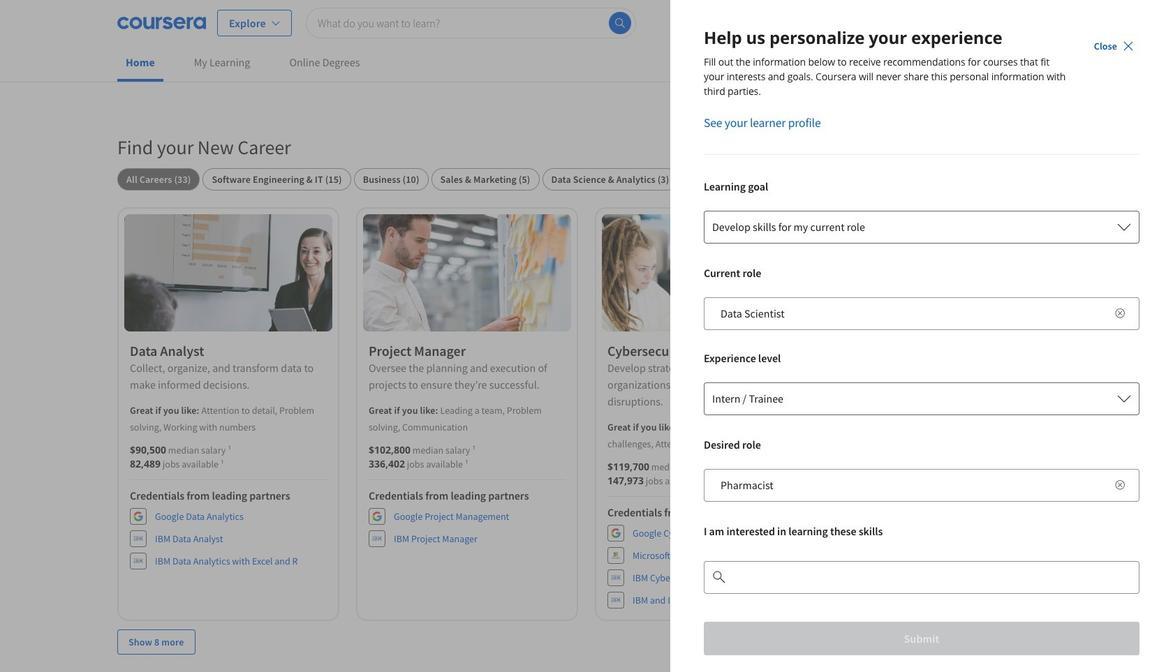 Task type: describe. For each thing, give the bounding box(es) containing it.
earn your degree collection element
[[117, 660, 1056, 673]]

clear search image
[[1115, 308, 1126, 319]]

career roles collection element
[[109, 112, 1064, 673]]

Desired role text field
[[712, 469, 1105, 502]]



Task type: locate. For each thing, give the bounding box(es) containing it.
None search field
[[306, 7, 636, 38]]

option group
[[117, 168, 1056, 191]]

Current role text field
[[712, 297, 1105, 330]]

None text field
[[726, 561, 1105, 594]]

None button
[[117, 168, 200, 191], [203, 168, 351, 191], [354, 168, 429, 191], [431, 168, 540, 191], [542, 168, 678, 191], [117, 168, 200, 191], [203, 168, 351, 191], [354, 168, 429, 191], [431, 168, 540, 191], [542, 168, 678, 191]]

menu
[[893, 0, 1056, 45]]

coursera image
[[117, 12, 206, 34]]

help center image
[[1137, 636, 1154, 653]]

menu item
[[893, 6, 972, 39]]

clear search image
[[1115, 480, 1126, 491]]

option group inside the career roles collection element
[[117, 168, 1056, 191]]



Task type: vqa. For each thing, say whether or not it's contained in the screenshot.
topmost 'but'
no



